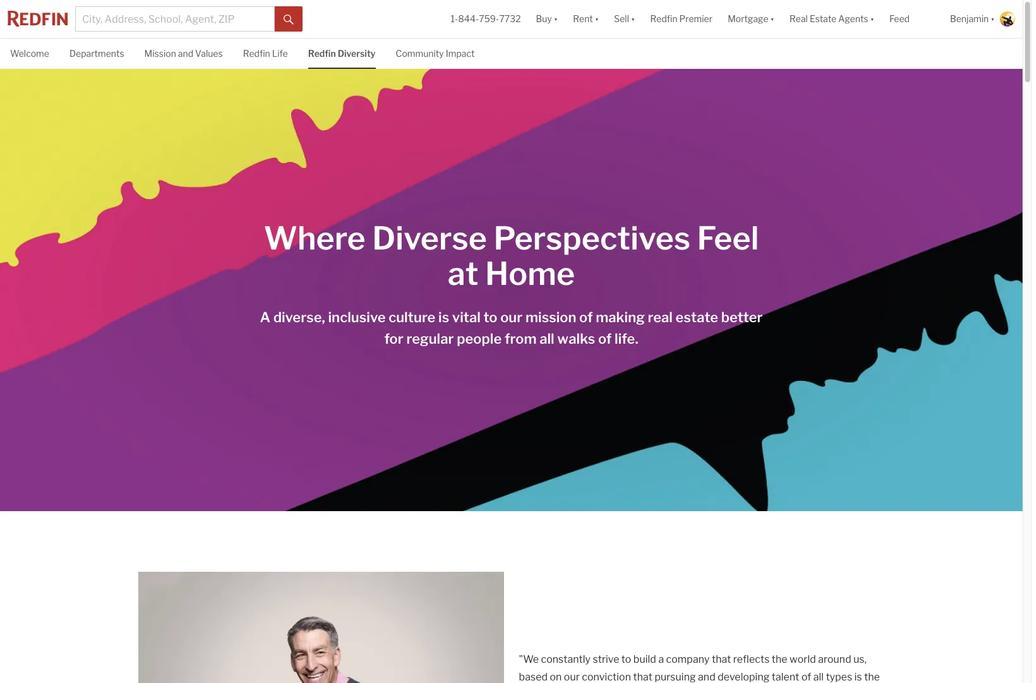 Task type: vqa. For each thing, say whether or not it's contained in the screenshot.
Share
no



Task type: locate. For each thing, give the bounding box(es) containing it.
redfin premier button
[[643, 0, 720, 38]]

of down world on the right
[[802, 671, 812, 683]]

1 horizontal spatial our
[[564, 671, 580, 683]]

844-
[[458, 14, 479, 24]]

regular
[[407, 330, 454, 347]]

us,
[[854, 653, 867, 665]]

1 horizontal spatial all
[[814, 671, 824, 683]]

0 vertical spatial all
[[540, 330, 555, 347]]

all down mission
[[540, 330, 555, 347]]

of up walks
[[580, 309, 593, 325]]

0 horizontal spatial redfin
[[243, 48, 270, 59]]

1 vertical spatial that
[[633, 671, 653, 683]]

sell
[[614, 14, 629, 24]]

6 ▾ from the left
[[991, 14, 995, 24]]

premier
[[680, 14, 713, 24]]

0 horizontal spatial our
[[501, 309, 523, 325]]

of
[[580, 309, 593, 325], [598, 330, 612, 347], [802, 671, 812, 683]]

1 vertical spatial and
[[698, 671, 716, 683]]

our up from
[[501, 309, 523, 325]]

perspectives
[[494, 219, 691, 257]]

buy ▾ button
[[529, 0, 566, 38]]

that down 'build'
[[633, 671, 653, 683]]

1 vertical spatial is
[[855, 671, 862, 683]]

reflects
[[734, 653, 770, 665]]

strive
[[593, 653, 620, 665]]

1 ▾ from the left
[[554, 14, 558, 24]]

colorful redfin background image
[[0, 69, 1023, 511]]

▾ inside rent ▾ dropdown button
[[595, 14, 599, 24]]

better
[[721, 309, 763, 325]]

▾
[[554, 14, 558, 24], [595, 14, 599, 24], [631, 14, 635, 24], [771, 14, 775, 24], [871, 14, 875, 24], [991, 14, 995, 24]]

5 ▾ from the left
[[871, 14, 875, 24]]

▾ right rent
[[595, 14, 599, 24]]

▾ right the agents
[[871, 14, 875, 24]]

2 horizontal spatial of
[[802, 671, 812, 683]]

1 horizontal spatial and
[[698, 671, 716, 683]]

inclusive
[[328, 309, 386, 325]]

1 vertical spatial to
[[622, 653, 632, 665]]

to left 'build'
[[622, 653, 632, 665]]

▾ left user photo
[[991, 14, 995, 24]]

is left vital
[[439, 309, 449, 325]]

mortgage ▾ button
[[728, 0, 775, 38]]

redfin for redfin diversity
[[308, 48, 336, 59]]

all
[[540, 330, 555, 347], [814, 671, 824, 683]]

4 ▾ from the left
[[771, 14, 775, 24]]

2 vertical spatial of
[[802, 671, 812, 683]]

our
[[501, 309, 523, 325], [564, 671, 580, 683]]

benjamin ▾
[[951, 14, 995, 24]]

1 horizontal spatial to
[[622, 653, 632, 665]]

0 vertical spatial our
[[501, 309, 523, 325]]

and down company
[[698, 671, 716, 683]]

is
[[439, 309, 449, 325], [855, 671, 862, 683]]

mortgage
[[728, 14, 769, 24]]

and left values
[[178, 48, 193, 59]]

to right vital
[[484, 309, 498, 325]]

user photo image
[[1000, 11, 1015, 27]]

diversity
[[338, 48, 376, 59]]

0 vertical spatial to
[[484, 309, 498, 325]]

our right on
[[564, 671, 580, 683]]

redfin left the "premier" in the top of the page
[[651, 14, 678, 24]]

pursuing
[[655, 671, 696, 683]]

feel
[[697, 219, 759, 257]]

redfin life link
[[243, 39, 288, 67]]

mortgage ▾ button
[[720, 0, 782, 38]]

all inside "we constantly strive to build a company that reflects the world around us, based on our conviction that pursuing and developing talent of all types is th
[[814, 671, 824, 683]]

"we
[[519, 653, 539, 665]]

1 horizontal spatial redfin
[[308, 48, 336, 59]]

mission
[[144, 48, 176, 59]]

people
[[457, 330, 502, 347]]

▾ right mortgage
[[771, 14, 775, 24]]

mortgage ▾
[[728, 14, 775, 24]]

0 horizontal spatial all
[[540, 330, 555, 347]]

world
[[790, 653, 816, 665]]

0 vertical spatial and
[[178, 48, 193, 59]]

real
[[790, 14, 808, 24]]

759-
[[479, 14, 499, 24]]

redfin life
[[243, 48, 288, 59]]

estate
[[810, 14, 837, 24]]

benjamin
[[951, 14, 989, 24]]

redfin premier
[[651, 14, 713, 24]]

1 horizontal spatial that
[[712, 653, 731, 665]]

2 ▾ from the left
[[595, 14, 599, 24]]

community impact link
[[396, 39, 475, 67]]

rent ▾ button
[[573, 0, 599, 38]]

our inside a diverse, inclusive culture is vital to our mission of making real estate better for regular people from all walks of life.
[[501, 309, 523, 325]]

0 horizontal spatial and
[[178, 48, 193, 59]]

redfin
[[651, 14, 678, 24], [243, 48, 270, 59], [308, 48, 336, 59]]

that up 'developing'
[[712, 653, 731, 665]]

mission
[[526, 309, 577, 325]]

welcome link
[[10, 39, 49, 67]]

1 horizontal spatial is
[[855, 671, 862, 683]]

redfin left diversity
[[308, 48, 336, 59]]

1 vertical spatial our
[[564, 671, 580, 683]]

rent ▾
[[573, 14, 599, 24]]

3 ▾ from the left
[[631, 14, 635, 24]]

▾ for benjamin ▾
[[991, 14, 995, 24]]

all left the types
[[814, 671, 824, 683]]

types
[[826, 671, 853, 683]]

0 vertical spatial that
[[712, 653, 731, 665]]

1 vertical spatial of
[[598, 330, 612, 347]]

conviction
[[582, 671, 631, 683]]

and inside "we constantly strive to build a company that reflects the world around us, based on our conviction that pursuing and developing talent of all types is th
[[698, 671, 716, 683]]

redfin inside button
[[651, 14, 678, 24]]

constantly
[[541, 653, 591, 665]]

our inside "we constantly strive to build a company that reflects the world around us, based on our conviction that pursuing and developing talent of all types is th
[[564, 671, 580, 683]]

1 horizontal spatial of
[[598, 330, 612, 347]]

redfin left life
[[243, 48, 270, 59]]

▾ inside sell ▾ dropdown button
[[631, 14, 635, 24]]

is down us,
[[855, 671, 862, 683]]

▾ right sell
[[631, 14, 635, 24]]

redfin for redfin life
[[243, 48, 270, 59]]

▾ inside mortgage ▾ dropdown button
[[771, 14, 775, 24]]

▾ for rent ▾
[[595, 14, 599, 24]]

is inside a diverse, inclusive culture is vital to our mission of making real estate better for regular people from all walks of life.
[[439, 309, 449, 325]]

life.
[[615, 330, 639, 347]]

0 horizontal spatial is
[[439, 309, 449, 325]]

of left life.
[[598, 330, 612, 347]]

0 vertical spatial is
[[439, 309, 449, 325]]

feed button
[[882, 0, 943, 38]]

1-
[[451, 14, 458, 24]]

"we constantly strive to build a company that reflects the world around us, based on our conviction that pursuing and developing talent of all types is th
[[519, 653, 880, 683]]

▾ inside buy ▾ dropdown button
[[554, 14, 558, 24]]

and
[[178, 48, 193, 59], [698, 671, 716, 683]]

life
[[272, 48, 288, 59]]

2 horizontal spatial redfin
[[651, 14, 678, 24]]

company
[[666, 653, 710, 665]]

0 horizontal spatial to
[[484, 309, 498, 325]]

0 horizontal spatial of
[[580, 309, 593, 325]]

to
[[484, 309, 498, 325], [622, 653, 632, 665]]

real estate agents ▾
[[790, 14, 875, 24]]

▾ right buy
[[554, 14, 558, 24]]

1 vertical spatial all
[[814, 671, 824, 683]]

diverse,
[[273, 309, 325, 325]]



Task type: describe. For each thing, give the bounding box(es) containing it.
to inside "we constantly strive to build a company that reflects the world around us, based on our conviction that pursuing and developing talent of all types is th
[[622, 653, 632, 665]]

talent
[[772, 671, 800, 683]]

sell ▾ button
[[614, 0, 635, 38]]

submit search image
[[284, 14, 294, 24]]

impact
[[446, 48, 475, 59]]

a diverse, inclusive culture is vital to our mission of making real estate better for regular people from all walks of life.
[[260, 309, 763, 347]]

City, Address, School, Agent, ZIP search field
[[75, 6, 275, 32]]

culture
[[389, 309, 436, 325]]

the
[[772, 653, 788, 665]]

diverse
[[372, 219, 487, 257]]

a
[[659, 653, 664, 665]]

rent
[[573, 14, 593, 24]]

departments
[[69, 48, 124, 59]]

0 vertical spatial of
[[580, 309, 593, 325]]

buy ▾ button
[[536, 0, 558, 38]]

estate
[[676, 309, 719, 325]]

agents
[[839, 14, 869, 24]]

feed
[[890, 14, 910, 24]]

at
[[448, 255, 479, 293]]

sell ▾ button
[[607, 0, 643, 38]]

▾ for mortgage ▾
[[771, 14, 775, 24]]

where
[[264, 219, 366, 257]]

developing
[[718, 671, 770, 683]]

is inside "we constantly strive to build a company that reflects the world around us, based on our conviction that pursuing and developing talent of all types is th
[[855, 671, 862, 683]]

sell ▾
[[614, 14, 635, 24]]

mission and values
[[144, 48, 223, 59]]

▾ for buy ▾
[[554, 14, 558, 24]]

buy ▾
[[536, 14, 558, 24]]

vital
[[452, 309, 481, 325]]

departments link
[[69, 39, 124, 67]]

1-844-759-7732
[[451, 14, 521, 24]]

for
[[384, 330, 404, 347]]

values
[[195, 48, 223, 59]]

around
[[819, 653, 852, 665]]

real estate agents ▾ link
[[790, 0, 875, 38]]

based
[[519, 671, 548, 683]]

0 horizontal spatial that
[[633, 671, 653, 683]]

a
[[260, 309, 270, 325]]

7732
[[499, 14, 521, 24]]

of inside "we constantly strive to build a company that reflects the world around us, based on our conviction that pursuing and developing talent of all types is th
[[802, 671, 812, 683]]

community impact
[[396, 48, 475, 59]]

buy
[[536, 14, 552, 24]]

redfin for redfin premier
[[651, 14, 678, 24]]

where diverse perspectives feel at home
[[264, 219, 759, 293]]

from
[[505, 330, 537, 347]]

build
[[634, 653, 657, 665]]

real estate agents ▾ button
[[782, 0, 882, 38]]

home
[[485, 255, 575, 293]]

▾ inside real estate agents ▾ link
[[871, 14, 875, 24]]

to inside a diverse, inclusive culture is vital to our mission of making real estate better for regular people from all walks of life.
[[484, 309, 498, 325]]

community
[[396, 48, 444, 59]]

▾ for sell ▾
[[631, 14, 635, 24]]

redfin diversity
[[308, 48, 376, 59]]

welcome
[[10, 48, 49, 59]]

on
[[550, 671, 562, 683]]

redfin diversity link
[[308, 39, 376, 67]]

mission and values link
[[144, 39, 223, 67]]

making
[[596, 309, 645, 325]]

walks
[[558, 330, 595, 347]]

rent ▾ button
[[566, 0, 607, 38]]

real
[[648, 309, 673, 325]]

all inside a diverse, inclusive culture is vital to our mission of making real estate better for regular people from all walks of life.
[[540, 330, 555, 347]]

1-844-759-7732 link
[[451, 14, 521, 24]]



